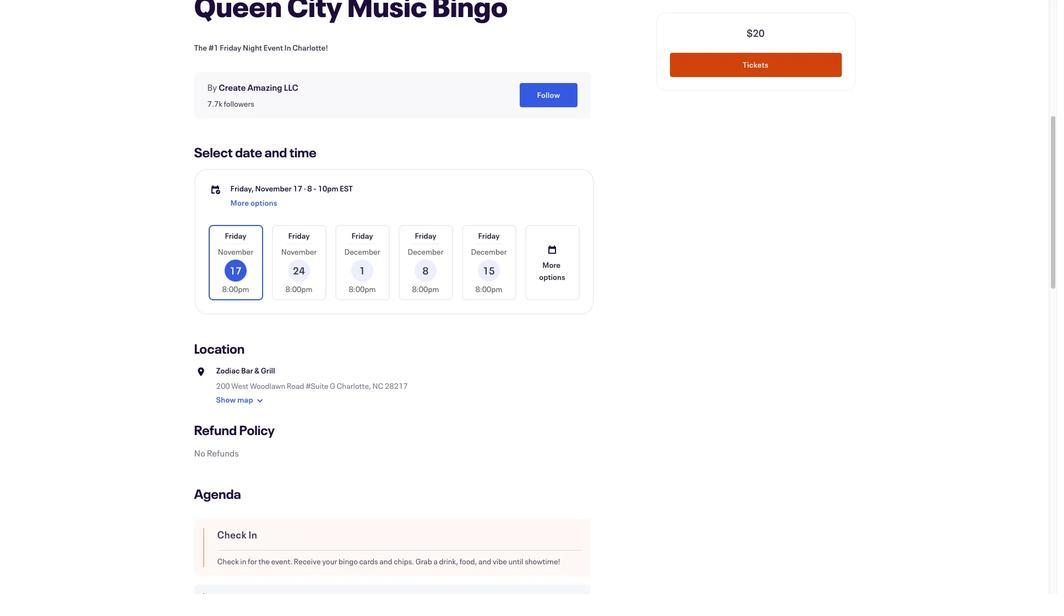 Task type: describe. For each thing, give the bounding box(es) containing it.
#1
[[209, 42, 219, 53]]

the #1 friday night event in charlotte!
[[194, 42, 328, 53]]

tickets
[[743, 59, 769, 70]]

friday for 1
[[352, 231, 373, 241]]

cards
[[359, 557, 378, 567]]

friday for 15
[[478, 231, 500, 241]]

est
[[340, 183, 353, 194]]

more inside more options
[[543, 260, 561, 270]]

friday for 17
[[225, 231, 247, 241]]

charlotte!
[[293, 42, 328, 53]]

options inside more options button
[[539, 272, 566, 282]]

8:00pm for 15
[[476, 284, 503, 295]]

night
[[243, 42, 262, 53]]

tickets button
[[670, 53, 842, 77]]

check in
[[217, 529, 257, 542]]

select date and time
[[194, 144, 317, 161]]

grill
[[261, 366, 275, 376]]

more inside 'friday, november 17 · 8 - 10pm est more options'
[[231, 198, 249, 208]]

grab
[[416, 557, 432, 567]]

1 horizontal spatial and
[[380, 557, 393, 567]]

road
[[287, 381, 304, 392]]

0 horizontal spatial 17
[[230, 264, 242, 278]]

8:00pm for 24
[[286, 284, 313, 295]]

location
[[194, 340, 245, 358]]

8:00pm for 17
[[222, 284, 249, 295]]

food,
[[460, 557, 477, 567]]

november for 24
[[281, 247, 317, 257]]

december for 1
[[345, 247, 380, 257]]

zodiac
[[216, 366, 240, 376]]

show map
[[216, 395, 253, 406]]

receive
[[294, 557, 321, 567]]

november for 17
[[218, 247, 254, 257]]

for
[[248, 557, 257, 567]]

show
[[216, 395, 236, 406]]

west
[[231, 381, 249, 392]]

in
[[240, 557, 247, 567]]

#suite
[[306, 381, 329, 392]]

1
[[359, 264, 366, 278]]

200
[[216, 381, 230, 392]]

28217
[[385, 381, 408, 392]]

bingo
[[339, 557, 358, 567]]

by
[[207, 82, 217, 93]]

friday, november 17 · 8 - 10pm est more options
[[231, 183, 353, 208]]

by create amazing llc 7.7k followers
[[207, 82, 299, 109]]

follow
[[537, 90, 560, 100]]

time
[[290, 144, 317, 161]]

0 horizontal spatial and
[[265, 144, 287, 161]]

agenda
[[194, 486, 241, 503]]

10pm
[[318, 183, 339, 194]]

organizer profile element
[[194, 72, 591, 118]]

follow button
[[520, 83, 578, 107]]

2 horizontal spatial and
[[479, 557, 492, 567]]



Task type: locate. For each thing, give the bounding box(es) containing it.
amazing
[[248, 82, 282, 93]]

the
[[259, 557, 270, 567]]

2 horizontal spatial december
[[471, 247, 507, 257]]

1 8:00pm from the left
[[222, 284, 249, 295]]

a
[[434, 557, 438, 567]]

3 8:00pm from the left
[[349, 284, 376, 295]]

0 horizontal spatial in
[[249, 529, 257, 542]]

&
[[255, 366, 260, 376]]

0 horizontal spatial more options button
[[231, 194, 277, 212]]

policy
[[239, 422, 275, 440]]

until
[[509, 557, 524, 567]]

friday for 24
[[288, 231, 310, 241]]

in
[[285, 42, 291, 53], [249, 529, 257, 542]]

·
[[304, 183, 306, 194]]

24
[[293, 264, 305, 278]]

and right cards
[[380, 557, 393, 567]]

your
[[322, 557, 337, 567]]

1 horizontal spatial more
[[543, 260, 561, 270]]

1 horizontal spatial 8
[[423, 264, 429, 278]]

7.7k
[[207, 99, 222, 109]]

1 horizontal spatial more options button
[[526, 226, 579, 300]]

friday for 8
[[415, 231, 437, 241]]

1 vertical spatial 17
[[230, 264, 242, 278]]

4 8:00pm from the left
[[412, 284, 439, 295]]

refund
[[194, 422, 237, 440]]

december
[[345, 247, 380, 257], [408, 247, 444, 257], [471, 247, 507, 257]]

0 horizontal spatial options
[[251, 198, 277, 208]]

create
[[219, 82, 246, 93]]

more
[[231, 198, 249, 208], [543, 260, 561, 270]]

refunds
[[207, 448, 239, 459]]

check for check in
[[217, 529, 247, 542]]

november inside 'friday, november 17 · 8 - 10pm est more options'
[[255, 183, 292, 194]]

check left in
[[217, 557, 239, 567]]

more options button
[[231, 194, 277, 212], [526, 226, 579, 300]]

followers
[[224, 99, 254, 109]]

showtime!
[[525, 557, 560, 567]]

2 8:00pm from the left
[[286, 284, 313, 295]]

1 vertical spatial more options button
[[526, 226, 579, 300]]

options inside 'friday, november 17 · 8 - 10pm est more options'
[[251, 198, 277, 208]]

check for check in for the event. receive your bingo cards and chips. grab a drink, food, and vibe until showtime!
[[217, 557, 239, 567]]

map
[[237, 395, 253, 406]]

17
[[293, 183, 302, 194], [230, 264, 242, 278]]

more options
[[539, 260, 566, 282]]

1 horizontal spatial 17
[[293, 183, 302, 194]]

0 vertical spatial more options button
[[231, 194, 277, 212]]

options
[[251, 198, 277, 208], [539, 272, 566, 282]]

show map button
[[216, 392, 267, 410]]

0 horizontal spatial 8
[[308, 183, 312, 194]]

0 vertical spatial more
[[231, 198, 249, 208]]

no refunds
[[194, 448, 239, 459]]

5 8:00pm from the left
[[476, 284, 503, 295]]

1 horizontal spatial in
[[285, 42, 291, 53]]

select
[[194, 144, 233, 161]]

2 check from the top
[[217, 557, 239, 567]]

december for 8
[[408, 247, 444, 257]]

bar
[[241, 366, 253, 376]]

and left vibe on the bottom left of the page
[[479, 557, 492, 567]]

charlotte,
[[337, 381, 371, 392]]

no
[[194, 448, 205, 459]]

the
[[194, 42, 207, 53]]

and left time at the top left of the page
[[265, 144, 287, 161]]

check up in
[[217, 529, 247, 542]]

and
[[265, 144, 287, 161], [380, 557, 393, 567], [479, 557, 492, 567]]

3 december from the left
[[471, 247, 507, 257]]

event
[[264, 42, 283, 53]]

8:00pm for 1
[[349, 284, 376, 295]]

drink,
[[439, 557, 458, 567]]

8
[[308, 183, 312, 194], [423, 264, 429, 278]]

8:00pm for 8
[[412, 284, 439, 295]]

1 vertical spatial in
[[249, 529, 257, 542]]

event.
[[271, 557, 293, 567]]

-
[[314, 183, 317, 194]]

check in for the event. receive your bingo cards and chips. grab a drink, food, and vibe until showtime!
[[217, 557, 560, 567]]

1 december from the left
[[345, 247, 380, 257]]

0 horizontal spatial december
[[345, 247, 380, 257]]

g
[[330, 381, 335, 392]]

0 vertical spatial 8
[[308, 183, 312, 194]]

0 horizontal spatial more
[[231, 198, 249, 208]]

in right event
[[285, 42, 291, 53]]

chips.
[[394, 557, 414, 567]]

zodiac bar & grill 200 west woodlawn road #suite g charlotte, nc 28217
[[216, 366, 408, 392]]

1 vertical spatial check
[[217, 557, 239, 567]]

8 inside 'friday, november 17 · 8 - 10pm est more options'
[[308, 183, 312, 194]]

1 horizontal spatial december
[[408, 247, 444, 257]]

8:00pm
[[222, 284, 249, 295], [286, 284, 313, 295], [349, 284, 376, 295], [412, 284, 439, 295], [476, 284, 503, 295]]

$20
[[747, 26, 765, 40]]

1 vertical spatial options
[[539, 272, 566, 282]]

in up for
[[249, 529, 257, 542]]

friday
[[220, 42, 242, 53], [225, 231, 247, 241], [288, 231, 310, 241], [352, 231, 373, 241], [415, 231, 437, 241], [478, 231, 500, 241]]

date
[[235, 144, 262, 161]]

0 vertical spatial check
[[217, 529, 247, 542]]

woodlawn
[[250, 381, 286, 392]]

1 check from the top
[[217, 529, 247, 542]]

1 vertical spatial more
[[543, 260, 561, 270]]

1 horizontal spatial options
[[539, 272, 566, 282]]

15
[[483, 264, 495, 278]]

november
[[255, 183, 292, 194], [218, 247, 254, 257], [281, 247, 317, 257]]

llc
[[284, 82, 299, 93]]

0 vertical spatial in
[[285, 42, 291, 53]]

0 vertical spatial options
[[251, 198, 277, 208]]

2 december from the left
[[408, 247, 444, 257]]

17 inside 'friday, november 17 · 8 - 10pm est more options'
[[293, 183, 302, 194]]

vibe
[[493, 557, 507, 567]]

nc
[[373, 381, 383, 392]]

december for 15
[[471, 247, 507, 257]]

check
[[217, 529, 247, 542], [217, 557, 239, 567]]

refund policy
[[194, 422, 275, 440]]

friday,
[[231, 183, 254, 194]]

0 vertical spatial 17
[[293, 183, 302, 194]]

1 vertical spatial 8
[[423, 264, 429, 278]]



Task type: vqa. For each thing, say whether or not it's contained in the screenshot.
the Top 40
no



